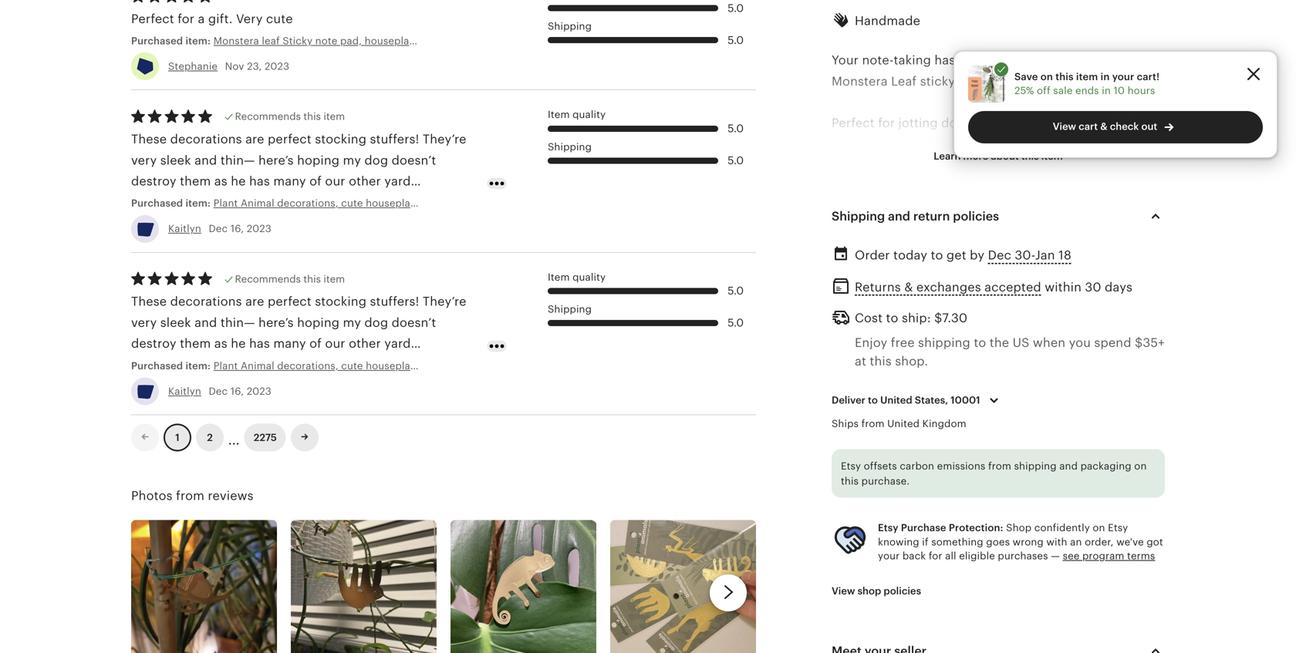 Task type: vqa. For each thing, say whether or not it's contained in the screenshot.
tab
no



Task type: describe. For each thing, give the bounding box(es) containing it.
shop confidently on etsy knowing if something goes wrong with an order, we've got your back for all eligible purchases —
[[878, 523, 1164, 562]]

shipping inside enjoy free shipping to the us when you spend $35+ at this shop.
[[919, 336, 971, 350]]

you inside enjoy free shipping to the us when you spend $35+ at this shop.
[[1070, 336, 1091, 350]]

decorations, for second plant animal decorations, cute houseplant gifts! link from the bottom
[[277, 198, 339, 209]]

decorations, for 2nd plant animal decorations, cute houseplant gifts! link from the top
[[277, 360, 339, 372]]

are for second plant animal decorations, cute houseplant gifts! link from the bottom
[[246, 132, 264, 146]]

0 vertical spatial a
[[198, 12, 205, 26]]

shop
[[1007, 523, 1032, 534]]

we've
[[1117, 537, 1145, 548]]

item quality for second plant animal decorations, cute houseplant gifts! link from the bottom
[[548, 109, 606, 121]]

you inside ideal to keep at your desk to remind you of important information or as a temporary label.
[[1052, 221, 1074, 235]]

your inside save on this item in your cart! 25% off sale ends in 10 hours
[[1113, 71, 1135, 82]]

sleek for second plant animal decorations, cute houseplant gifts! link from the bottom
[[160, 153, 191, 167]]

states,
[[915, 395, 949, 407]]

as inside ideal to keep at your desk to remind you of important information or as a temporary label.
[[921, 242, 935, 256]]

many for second plant animal decorations, cute houseplant gifts! link from the bottom
[[273, 174, 306, 188]]

0 vertical spatial cute
[[266, 12, 293, 26]]

perfect for a gift. very cute
[[131, 12, 293, 26]]

stuffers! for 2nd plant animal decorations, cute houseplant gifts! link from the top
[[370, 295, 420, 309]]

deliver to united states, 10001 button
[[821, 385, 1016, 417]]

handmade
[[855, 14, 921, 28]]

gifts! for 2nd plant animal decorations, cute houseplant gifts! link from the top
[[423, 360, 448, 372]]

off
[[1037, 85, 1051, 97]]

purchased for stephanie link
[[131, 35, 183, 47]]

of for second plant animal decorations, cute houseplant gifts! link from the bottom
[[310, 174, 322, 188]]

at inside enjoy free shipping to the us when you spend $35+ at this shop.
[[855, 355, 867, 368]]

cart!
[[1137, 71, 1160, 82]]

plant for 2nd plant animal decorations, cute houseplant gifts! link from the top
[[214, 360, 238, 372]]

1 vertical spatial &
[[905, 281, 914, 294]]

has inside your note-taking has never been cuter with these monstera leaf sticky notes!
[[935, 53, 956, 67]]

purchased item: plant animal decorations, cute houseplant gifts! for second plant animal decorations, cute houseplant gifts! link from the bottom
[[131, 198, 448, 209]]

2
[[207, 432, 213, 444]]

thin— for 2nd plant animal decorations, cute houseplant gifts! link from the top
[[221, 316, 255, 330]]

leaf
[[262, 35, 280, 47]]

item for second plant animal decorations, cute houseplant gifts! link from the bottom
[[324, 111, 345, 123]]

from for united
[[862, 418, 885, 430]]

to up information
[[865, 221, 877, 235]]

this inside enjoy free shipping to the us when you spend $35+ at this shop.
[[870, 355, 892, 368]]

got
[[1147, 537, 1164, 548]]

2 he from the top
[[231, 337, 246, 351]]

protection:
[[949, 523, 1004, 534]]

ships from united kingdom
[[832, 418, 967, 430]]

never
[[959, 53, 993, 67]]

quality for 2nd plant animal decorations, cute houseplant gifts! link from the top
[[573, 272, 606, 283]]

for for a
[[178, 12, 195, 26]]

with inside your note-taking has never been cuter with these monstera leaf sticky notes!
[[1065, 53, 1091, 67]]

dec for 2nd plant animal decorations, cute houseplant gifts! link from the top
[[209, 386, 228, 397]]

purchase
[[901, 523, 947, 534]]

item for 2nd plant animal decorations, cute houseplant gifts! link from the top
[[324, 274, 345, 285]]

photos from reviews
[[131, 489, 254, 503]]

save
[[1015, 71, 1039, 82]]

purchase.
[[862, 476, 910, 488]]

pad,
[[340, 35, 362, 47]]

photos
[[131, 489, 173, 503]]

recommends for second plant animal decorations, cute houseplant gifts! link from the bottom
[[235, 111, 301, 123]]

stephanie
[[168, 61, 218, 72]]

80
[[1004, 284, 1021, 298]]

of inside ideal to keep at your desk to remind you of important information or as a temporary label.
[[1077, 221, 1089, 235]]

purchased item: plant animal decorations, cute houseplant gifts! for 2nd plant animal decorations, cute houseplant gifts! link from the top
[[131, 360, 448, 372]]

on inside shop confidently on etsy knowing if something goes wrong with an order, we've got your back for all eligible purchases —
[[1093, 523, 1106, 534]]

stationery
[[422, 35, 471, 47]]

memo
[[862, 179, 900, 193]]

your inside ideal to keep at your desk to remind you of important information or as a temporary label.
[[928, 221, 955, 235]]

purchased item: monstera leaf sticky note pad, houseplant stationery
[[131, 35, 471, 47]]

2023 for 2nd plant animal decorations, cute houseplant gifts! link from the top
[[247, 386, 272, 397]]

an inside shop confidently on etsy knowing if something goes wrong with an order, we've got your back for all eligible purchases —
[[1071, 537, 1083, 548]]

$
[[935, 312, 943, 325]]

25%
[[1015, 85, 1035, 97]]

goes
[[987, 537, 1010, 548]]

1 vertical spatial dec
[[988, 249, 1012, 263]]

on inside etsy offsets carbon emissions from shipping and packaging on this purchase.
[[1135, 461, 1147, 472]]

out
[[1142, 121, 1158, 132]]

information
[[832, 242, 902, 256]]

see program terms link
[[1063, 551, 1156, 562]]

deliver
[[832, 395, 866, 407]]

10001
[[951, 395, 981, 407]]

sticky inside perfect for jotting down quick notes and giving your page a botanical boost! each sticky note has an adhesive strip that allows you to place and reposition your memo wherever you want.
[[1010, 137, 1045, 151]]

item: for 2nd plant animal decorations, cute houseplant gifts! link from the top
[[186, 360, 211, 372]]

etsy purchase protection:
[[878, 523, 1004, 534]]

are for 2nd plant animal decorations, cute houseplant gifts! link from the top
[[246, 295, 264, 309]]

2023 for second plant animal decorations, cute houseplant gifts! link from the bottom
[[247, 223, 272, 235]]

monstera leaf sticky note pad, houseplant stationery link
[[214, 34, 471, 48]]

shipping for second plant animal decorations, cute houseplant gifts! link from the bottom
[[548, 141, 592, 153]]

7.30
[[943, 312, 968, 325]]

hoping for second plant animal decorations, cute houseplant gifts! link from the bottom
[[297, 153, 340, 167]]

backing:
[[832, 305, 884, 319]]

been
[[996, 53, 1027, 67]]

kingdom
[[923, 418, 967, 430]]

shipping for 2nd plant animal decorations, cute houseplant gifts! link from the top
[[548, 304, 592, 315]]

that
[[920, 158, 944, 172]]

1 plant animal decorations, cute houseplant gifts! link from the top
[[214, 197, 448, 211]]

offsets
[[864, 461, 898, 472]]

16, for second plant animal decorations, cute houseplant gifts! link from the bottom
[[231, 223, 244, 235]]

cart
[[1079, 121, 1098, 132]]

1 our from the top
[[325, 174, 346, 188]]

made from: recycled paper, 80 gsm. backing: 300gsm, 10.5cm x 7.4cm 100% recyclable
[[832, 284, 1054, 340]]

botanical
[[876, 137, 932, 151]]

recycled
[[904, 284, 959, 298]]

cute for second plant animal decorations, cute houseplant gifts! link from the bottom
[[341, 198, 363, 209]]

today
[[894, 249, 928, 263]]

item: for second plant animal decorations, cute houseplant gifts! link from the bottom
[[186, 198, 211, 209]]

destroy for 2nd plant animal decorations, cute houseplant gifts! link from the top's the kaitlyn link
[[131, 337, 177, 351]]

strip
[[889, 158, 916, 172]]

page
[[832, 137, 862, 151]]

& inside 'link'
[[1101, 121, 1108, 132]]

item inside save on this item in your cart! 25% off sale ends in 10 hours
[[1077, 71, 1099, 82]]

by
[[970, 249, 985, 263]]

kaitlyn link for 2nd plant animal decorations, cute houseplant gifts! link from the top
[[168, 386, 201, 397]]

dog for second plant animal decorations, cute houseplant gifts! link from the bottom
[[365, 153, 388, 167]]

united for to
[[881, 395, 913, 407]]

united for from
[[888, 418, 920, 430]]

1 5.0 from the top
[[728, 2, 744, 14]]

notes!
[[959, 74, 996, 88]]

them for 2nd plant animal decorations, cute houseplant gifts! link from the top
[[180, 337, 211, 351]]

ends
[[1076, 85, 1100, 97]]

eligible
[[960, 551, 996, 562]]

see
[[1063, 551, 1080, 562]]

purchased for 2nd plant animal decorations, cute houseplant gifts! link from the top's the kaitlyn link
[[131, 360, 183, 372]]

dog for 2nd plant animal decorations, cute houseplant gifts! link from the top
[[365, 316, 388, 330]]

stephanie link
[[168, 61, 218, 72]]

view shop policies button
[[821, 578, 933, 606]]

to right desk at the top
[[990, 221, 1002, 235]]

and inside shipping and return policies dropdown button
[[888, 210, 911, 224]]

very
[[236, 12, 263, 26]]

these for 2nd plant animal decorations, cute houseplant gifts! link from the top's the kaitlyn link
[[131, 295, 167, 309]]

adhesive
[[832, 158, 886, 172]]

taking
[[894, 53, 932, 67]]

2275 link
[[244, 424, 286, 452]]

enjoy
[[855, 336, 888, 350]]

here's for 2nd plant animal decorations, cute houseplant gifts! link from the top
[[259, 316, 294, 330]]

exchanges
[[917, 281, 982, 294]]

enjoy free shipping to the us when you spend $35+ at this shop.
[[855, 336, 1165, 368]]

shipping inside dropdown button
[[832, 210, 886, 224]]

to inside enjoy free shipping to the us when you spend $35+ at this shop.
[[974, 336, 987, 350]]

and inside etsy offsets carbon emissions from shipping and packaging on this purchase.
[[1060, 461, 1078, 472]]

to inside deliver to united states, 10001 dropdown button
[[868, 395, 878, 407]]

10
[[1114, 85, 1125, 97]]

boost!
[[936, 137, 974, 151]]

reviews
[[208, 489, 254, 503]]

1 vertical spatial in
[[1102, 85, 1111, 97]]

kaitlyn dec 16, 2023 for the kaitlyn link associated with second plant animal decorations, cute houseplant gifts! link from the bottom
[[168, 223, 272, 235]]

10.5cm
[[945, 305, 988, 319]]

they're for second plant animal decorations, cute houseplant gifts! link from the bottom
[[423, 132, 467, 146]]

you down allows
[[963, 179, 985, 193]]

18
[[1059, 249, 1072, 263]]

policies inside button
[[884, 586, 922, 597]]

for for jotting
[[879, 116, 895, 130]]

ideal
[[832, 221, 862, 235]]

you up want.
[[988, 158, 1010, 172]]

these decorations are perfect stocking stuffers! they're very sleek and thin— here's hoping my dog doesn't destroy them as he has many of our other yard decorations! for 2nd plant animal decorations, cute houseplant gifts! link from the top
[[131, 295, 467, 372]]

300gsm,
[[887, 305, 942, 319]]

ship:
[[902, 312, 931, 325]]

this inside save on this item in your cart! 25% off sale ends in 10 hours
[[1056, 71, 1074, 82]]

deliver to united states, 10001
[[832, 395, 981, 407]]

jan
[[1036, 249, 1056, 263]]

decorations for second plant animal decorations, cute houseplant gifts! link from the bottom
[[170, 132, 242, 146]]

other for 2nd plant animal decorations, cute houseplant gifts! link from the top
[[349, 337, 381, 351]]

on inside save on this item in your cart! 25% off sale ends in 10 hours
[[1041, 71, 1054, 82]]

stocking for second plant animal decorations, cute houseplant gifts! link from the bottom
[[315, 132, 367, 146]]

note inside perfect for jotting down quick notes and giving your page a botanical boost! each sticky note has an adhesive strip that allows you to place and reposition your memo wherever you want.
[[1048, 137, 1076, 151]]

wherever
[[904, 179, 960, 193]]

100%
[[832, 326, 865, 340]]

x
[[992, 305, 999, 319]]

kaitlyn dec 16, 2023 for 2nd plant animal decorations, cute houseplant gifts! link from the top's the kaitlyn link
[[168, 386, 272, 397]]

0 horizontal spatial monstera
[[214, 35, 259, 47]]

shipping for monstera leaf sticky note pad, houseplant stationery link
[[548, 21, 592, 32]]

recyclable
[[868, 326, 930, 340]]

returns & exchanges accepted button
[[855, 276, 1042, 299]]

them for second plant animal decorations, cute houseplant gifts! link from the bottom
[[180, 174, 211, 188]]

0 horizontal spatial note
[[315, 35, 338, 47]]

when
[[1033, 336, 1066, 350]]

0 vertical spatial houseplant
[[365, 35, 419, 47]]

free
[[891, 336, 915, 350]]

perfect for second plant animal decorations, cute houseplant gifts! link from the bottom
[[268, 132, 312, 146]]

to inside perfect for jotting down quick notes and giving your page a botanical boost! each sticky note has an adhesive strip that allows you to place and reposition your memo wherever you want.
[[1013, 158, 1026, 172]]



Task type: locate. For each thing, give the bounding box(es) containing it.
on right packaging at the right bottom
[[1135, 461, 1147, 472]]

shipping and return policies
[[832, 210, 1000, 224]]

2 16, from the top
[[231, 386, 244, 397]]

your left desk at the top
[[928, 221, 955, 235]]

save on this item in your cart! 25% off sale ends in 10 hours
[[1015, 71, 1160, 97]]

doesn't for 2nd plant animal decorations, cute houseplant gifts! link from the top
[[392, 316, 436, 330]]

etsy offsets carbon emissions from shipping and packaging on this purchase.
[[841, 461, 1147, 488]]

0 vertical spatial very
[[131, 153, 157, 167]]

2 vertical spatial 2023
[[247, 386, 272, 397]]

1 plant from the top
[[214, 198, 238, 209]]

check
[[1111, 121, 1140, 132]]

to up want.
[[1013, 158, 1026, 172]]

at down enjoy
[[855, 355, 867, 368]]

the
[[990, 336, 1010, 350]]

perfect
[[131, 12, 174, 26], [832, 116, 875, 130]]

returns & exchanges accepted within 30 days
[[855, 281, 1133, 294]]

they're for 2nd plant animal decorations, cute houseplant gifts! link from the top
[[423, 295, 467, 309]]

2 hoping from the top
[[297, 316, 340, 330]]

1 these from the top
[[131, 132, 167, 146]]

note left pad,
[[315, 35, 338, 47]]

1 horizontal spatial &
[[1101, 121, 1108, 132]]

jotting
[[899, 116, 938, 130]]

recommends this item for second plant animal decorations, cute houseplant gifts! link from the bottom
[[235, 111, 345, 123]]

shipping
[[548, 21, 592, 32], [548, 141, 592, 153], [832, 210, 886, 224], [548, 304, 592, 315]]

from right emissions
[[989, 461, 1012, 472]]

1 decorations from the top
[[170, 132, 242, 146]]

3 purchased from the top
[[131, 360, 183, 372]]

kaitlyn link
[[168, 223, 201, 235], [168, 386, 201, 397]]

etsy for etsy purchase protection:
[[878, 523, 899, 534]]

2 these from the top
[[131, 295, 167, 309]]

1 vertical spatial with
[[1047, 537, 1068, 548]]

yard for 2nd plant animal decorations, cute houseplant gifts! link from the top
[[385, 337, 411, 351]]

1 vertical spatial he
[[231, 337, 246, 351]]

1 vertical spatial decorations!
[[131, 358, 207, 372]]

30-
[[1015, 249, 1036, 263]]

recommends this item
[[235, 111, 345, 123], [235, 274, 345, 285]]

6 5.0 from the top
[[728, 317, 744, 329]]

1 vertical spatial houseplant
[[366, 198, 421, 209]]

note-
[[863, 53, 894, 67]]

order,
[[1085, 537, 1114, 548]]

to left the
[[974, 336, 987, 350]]

kaitlyn for the kaitlyn link associated with second plant animal decorations, cute houseplant gifts! link from the bottom
[[168, 223, 201, 235]]

1 horizontal spatial a
[[866, 137, 873, 151]]

of for 2nd plant animal decorations, cute houseplant gifts! link from the top
[[310, 337, 322, 351]]

this inside etsy offsets carbon emissions from shipping and packaging on this purchase.
[[841, 476, 859, 488]]

view left cart
[[1053, 121, 1077, 132]]

1 vertical spatial view
[[832, 586, 856, 597]]

as
[[214, 174, 228, 188], [921, 242, 935, 256], [214, 337, 228, 351]]

1 vertical spatial recommends
[[235, 274, 301, 285]]

an down view cart & check out
[[1103, 137, 1118, 151]]

1 horizontal spatial on
[[1093, 523, 1106, 534]]

purchased for the kaitlyn link associated with second plant animal decorations, cute houseplant gifts! link from the bottom
[[131, 198, 183, 209]]

0 vertical spatial kaitlyn link
[[168, 223, 201, 235]]

1 vertical spatial note
[[1048, 137, 1076, 151]]

want.
[[988, 179, 1021, 193]]

2 vertical spatial dec
[[209, 386, 228, 397]]

0 vertical spatial monstera
[[214, 35, 259, 47]]

has inside perfect for jotting down quick notes and giving your page a botanical boost! each sticky note has an adhesive strip that allows you to place and reposition your memo wherever you want.
[[1079, 137, 1100, 151]]

1 vertical spatial dog
[[365, 316, 388, 330]]

see program terms
[[1063, 551, 1156, 562]]

2 them from the top
[[180, 337, 211, 351]]

perfect inside perfect for jotting down quick notes and giving your page a botanical boost! each sticky note has an adhesive strip that allows you to place and reposition your memo wherever you want.
[[832, 116, 875, 130]]

1 16, from the top
[[231, 223, 244, 235]]

your
[[832, 53, 859, 67]]

2 recommends from the top
[[235, 274, 301, 285]]

2 5.0 from the top
[[728, 34, 744, 46]]

remind
[[1006, 221, 1048, 235]]

1 destroy from the top
[[131, 174, 177, 188]]

2 purchased from the top
[[131, 198, 183, 209]]

1 horizontal spatial shipping
[[1015, 461, 1057, 472]]

0 vertical spatial kaitlyn dec 16, 2023
[[168, 223, 272, 235]]

2 horizontal spatial from
[[989, 461, 1012, 472]]

your down adhesive
[[832, 179, 859, 193]]

2 very from the top
[[131, 316, 157, 330]]

1 purchased from the top
[[131, 35, 183, 47]]

has
[[935, 53, 956, 67], [1079, 137, 1100, 151], [249, 174, 270, 188], [249, 337, 270, 351]]

a left gift.
[[198, 12, 205, 26]]

2 other from the top
[[349, 337, 381, 351]]

2 item quality from the top
[[548, 272, 606, 283]]

sale
[[1054, 85, 1073, 97]]

1 decorations, from the top
[[277, 198, 339, 209]]

1 yard from the top
[[385, 174, 411, 188]]

doesn't
[[392, 153, 436, 167], [392, 316, 436, 330]]

—
[[1051, 551, 1061, 562]]

stocking for 2nd plant animal decorations, cute houseplant gifts! link from the top
[[315, 295, 367, 309]]

1 vertical spatial stuffers!
[[370, 295, 420, 309]]

0 vertical spatial united
[[881, 395, 913, 407]]

2 vertical spatial for
[[929, 551, 943, 562]]

within
[[1045, 281, 1082, 294]]

are
[[246, 132, 264, 146], [246, 295, 264, 309]]

0 vertical spatial are
[[246, 132, 264, 146]]

from inside etsy offsets carbon emissions from shipping and packaging on this purchase.
[[989, 461, 1012, 472]]

1 vertical spatial gifts!
[[423, 360, 448, 372]]

united down deliver to united states, 10001
[[888, 418, 920, 430]]

1 vertical spatial item
[[548, 272, 570, 283]]

on up 'off'
[[1041, 71, 1054, 82]]

these for the kaitlyn link associated with second plant animal decorations, cute houseplant gifts! link from the bottom
[[131, 132, 167, 146]]

policies right shop
[[884, 586, 922, 597]]

1 perfect from the top
[[268, 132, 312, 146]]

1 are from the top
[[246, 132, 264, 146]]

you right 'when'
[[1070, 336, 1091, 350]]

1 my from the top
[[343, 153, 361, 167]]

item for second plant animal decorations, cute houseplant gifts! link from the bottom
[[548, 109, 570, 121]]

to
[[1013, 158, 1026, 172], [865, 221, 877, 235], [990, 221, 1002, 235], [931, 249, 944, 263], [887, 312, 899, 325], [974, 336, 987, 350], [868, 395, 878, 407]]

back
[[903, 551, 926, 562]]

1 kaitlyn link from the top
[[168, 223, 201, 235]]

decorations
[[170, 132, 242, 146], [170, 295, 242, 309]]

1 them from the top
[[180, 174, 211, 188]]

& right from:
[[905, 281, 914, 294]]

2 animal from the top
[[241, 360, 275, 372]]

1 he from the top
[[231, 174, 246, 188]]

$35+
[[1135, 336, 1165, 350]]

1 doesn't from the top
[[392, 153, 436, 167]]

1 vertical spatial are
[[246, 295, 264, 309]]

you
[[988, 158, 1010, 172], [963, 179, 985, 193], [1052, 221, 1074, 235], [1070, 336, 1091, 350]]

sticky
[[921, 74, 956, 88], [1010, 137, 1045, 151]]

animal
[[241, 198, 275, 209], [241, 360, 275, 372]]

policies inside dropdown button
[[953, 210, 1000, 224]]

with inside shop confidently on etsy knowing if something goes wrong with an order, we've got your back for all eligible purchases —
[[1047, 537, 1068, 548]]

in down these at right
[[1101, 71, 1110, 82]]

2 horizontal spatial for
[[929, 551, 943, 562]]

1 horizontal spatial sticky
[[1010, 137, 1045, 151]]

an inside perfect for jotting down quick notes and giving your page a botanical boost! each sticky note has an adhesive strip that allows you to place and reposition your memo wherever you want.
[[1103, 137, 1118, 151]]

2 many from the top
[[273, 337, 306, 351]]

1 vertical spatial for
[[879, 116, 895, 130]]

view inside 'link'
[[1053, 121, 1077, 132]]

0 vertical spatial &
[[1101, 121, 1108, 132]]

leaf
[[892, 74, 917, 88]]

1 animal from the top
[[241, 198, 275, 209]]

notes
[[1015, 116, 1049, 130]]

quality for second plant animal decorations, cute houseplant gifts! link from the bottom
[[573, 109, 606, 121]]

dec for second plant animal decorations, cute houseplant gifts! link from the bottom
[[209, 223, 228, 235]]

view for view cart & check out
[[1053, 121, 1077, 132]]

1 item quality from the top
[[548, 109, 606, 121]]

1 horizontal spatial an
[[1103, 137, 1118, 151]]

shipping inside etsy offsets carbon emissions from shipping and packaging on this purchase.
[[1015, 461, 1057, 472]]

order today to get by dec 30-jan 18
[[855, 249, 1072, 263]]

0 vertical spatial in
[[1101, 71, 1110, 82]]

carbon
[[900, 461, 935, 472]]

a inside ideal to keep at your desk to remind you of important information or as a temporary label.
[[938, 242, 945, 256]]

1 vertical spatial purchased
[[131, 198, 183, 209]]

for left the all
[[929, 551, 943, 562]]

0 vertical spatial sleek
[[160, 153, 191, 167]]

0 vertical spatial recommends this item
[[235, 111, 345, 123]]

2 kaitlyn link from the top
[[168, 386, 201, 397]]

shipping down $ at top
[[919, 336, 971, 350]]

from right photos
[[176, 489, 205, 503]]

at inside ideal to keep at your desk to remind you of important information or as a temporary label.
[[913, 221, 925, 235]]

2 thin— from the top
[[221, 316, 255, 330]]

them
[[180, 174, 211, 188], [180, 337, 211, 351]]

1 vertical spatial a
[[866, 137, 873, 151]]

cute for 2nd plant animal decorations, cute houseplant gifts! link from the top
[[341, 360, 363, 372]]

3 item: from the top
[[186, 360, 211, 372]]

cuter
[[1030, 53, 1062, 67]]

on up order,
[[1093, 523, 1106, 534]]

wrong
[[1013, 537, 1044, 548]]

monstera up nov
[[214, 35, 259, 47]]

gifts! for second plant animal decorations, cute houseplant gifts! link from the bottom
[[423, 198, 448, 209]]

2 stocking from the top
[[315, 295, 367, 309]]

perfect up "page"
[[832, 116, 875, 130]]

1 very from the top
[[131, 153, 157, 167]]

united inside dropdown button
[[881, 395, 913, 407]]

with up —
[[1047, 537, 1068, 548]]

kaitlyn link for second plant animal decorations, cute houseplant gifts! link from the bottom
[[168, 223, 201, 235]]

for up botanical
[[879, 116, 895, 130]]

recommends
[[235, 111, 301, 123], [235, 274, 301, 285]]

1 link
[[164, 424, 191, 452]]

thin— for second plant animal decorations, cute houseplant gifts! link from the bottom
[[221, 153, 255, 167]]

1 vertical spatial our
[[325, 337, 346, 351]]

2 recommends this item from the top
[[235, 274, 345, 285]]

1 many from the top
[[273, 174, 306, 188]]

2 are from the top
[[246, 295, 264, 309]]

decorations for 2nd plant animal decorations, cute houseplant gifts! link from the top
[[170, 295, 242, 309]]

1 they're from the top
[[423, 132, 467, 146]]

etsy
[[841, 461, 861, 472], [878, 523, 899, 534], [1109, 523, 1129, 534]]

plant for second plant animal decorations, cute houseplant gifts! link from the bottom
[[214, 198, 238, 209]]

or
[[905, 242, 918, 256]]

view for view shop policies
[[832, 586, 856, 597]]

1 vertical spatial animal
[[241, 360, 275, 372]]

your up 10
[[1113, 71, 1135, 82]]

of
[[310, 174, 322, 188], [1077, 221, 1089, 235], [310, 337, 322, 351]]

your note-taking has never been cuter with these monstera leaf sticky notes!
[[832, 53, 1128, 88]]

2 they're from the top
[[423, 295, 467, 309]]

2 dog from the top
[[365, 316, 388, 330]]

3 5.0 from the top
[[728, 122, 744, 135]]

1 vertical spatial plant
[[214, 360, 238, 372]]

1 horizontal spatial note
[[1048, 137, 1076, 151]]

my for 2nd plant animal decorations, cute houseplant gifts! link from the top
[[343, 316, 361, 330]]

nov
[[225, 61, 244, 72]]

these decorations are perfect stocking stuffers! they're very sleek and thin— here's hoping my dog doesn't destroy them as he has many of our other yard decorations! for second plant animal decorations, cute houseplant gifts! link from the bottom
[[131, 132, 467, 209]]

0 vertical spatial them
[[180, 174, 211, 188]]

2 item from the top
[[548, 272, 570, 283]]

1 gifts! from the top
[[423, 198, 448, 209]]

perfect for perfect for jotting down quick notes and giving your page a botanical boost! each sticky note has an adhesive strip that allows you to place and reposition your memo wherever you want.
[[832, 116, 875, 130]]

0 horizontal spatial sticky
[[921, 74, 956, 88]]

5.0
[[728, 2, 744, 14], [728, 34, 744, 46], [728, 122, 744, 135], [728, 154, 744, 167], [728, 285, 744, 297], [728, 317, 744, 329]]

here's for second plant animal decorations, cute houseplant gifts! link from the bottom
[[259, 153, 294, 167]]

2 destroy from the top
[[131, 337, 177, 351]]

recommends for 2nd plant animal decorations, cute houseplant gifts! link from the top
[[235, 274, 301, 285]]

keep
[[881, 221, 910, 235]]

stuffers!
[[370, 132, 420, 146], [370, 295, 420, 309]]

cost
[[855, 312, 883, 325]]

1 stuffers! from the top
[[370, 132, 420, 146]]

0 vertical spatial item
[[1077, 71, 1099, 82]]

2 vertical spatial item:
[[186, 360, 211, 372]]

as for 2nd plant animal decorations, cute houseplant gifts! link from the top
[[214, 337, 228, 351]]

2 sleek from the top
[[160, 316, 191, 330]]

to left get
[[931, 249, 944, 263]]

2 item: from the top
[[186, 198, 211, 209]]

2 plant from the top
[[214, 360, 238, 372]]

hoping for 2nd plant animal decorations, cute houseplant gifts! link from the top
[[297, 316, 340, 330]]

sticky down taking
[[921, 74, 956, 88]]

1 vertical spatial hoping
[[297, 316, 340, 330]]

perfect for 2nd plant animal decorations, cute houseplant gifts! link from the top
[[268, 295, 312, 309]]

etsy up the we've
[[1109, 523, 1129, 534]]

your down the hours
[[1119, 116, 1146, 130]]

16, for 2nd plant animal decorations, cute houseplant gifts! link from the top
[[231, 386, 244, 397]]

houseplant for 2nd plant animal decorations, cute houseplant gifts! link from the top
[[366, 360, 421, 372]]

1 horizontal spatial at
[[913, 221, 925, 235]]

2 horizontal spatial a
[[938, 242, 945, 256]]

doesn't for second plant animal decorations, cute houseplant gifts! link from the bottom
[[392, 153, 436, 167]]

very for 2nd plant animal decorations, cute houseplant gifts! link from the top's the kaitlyn link
[[131, 316, 157, 330]]

very for the kaitlyn link associated with second plant animal decorations, cute houseplant gifts! link from the bottom
[[131, 153, 157, 167]]

2 decorations! from the top
[[131, 358, 207, 372]]

0 vertical spatial animal
[[241, 198, 275, 209]]

a right "page"
[[866, 137, 873, 151]]

1 other from the top
[[349, 174, 381, 188]]

0 vertical spatial at
[[913, 221, 925, 235]]

1 vertical spatial these decorations are perfect stocking stuffers! they're very sleek and thin— here's hoping my dog doesn't destroy them as he has many of our other yard decorations!
[[131, 295, 467, 372]]

1 sleek from the top
[[160, 153, 191, 167]]

2 kaitlyn from the top
[[168, 386, 201, 397]]

4 5.0 from the top
[[728, 154, 744, 167]]

destroy for the kaitlyn link associated with second plant animal decorations, cute houseplant gifts! link from the bottom
[[131, 174, 177, 188]]

1 item from the top
[[548, 109, 570, 121]]

get
[[947, 249, 967, 263]]

0 vertical spatial perfect
[[131, 12, 174, 26]]

2 quality from the top
[[573, 272, 606, 283]]

very
[[131, 153, 157, 167], [131, 316, 157, 330]]

0 vertical spatial he
[[231, 174, 246, 188]]

0 vertical spatial stuffers!
[[370, 132, 420, 146]]

view shop policies
[[832, 586, 922, 597]]

2 vertical spatial houseplant
[[366, 360, 421, 372]]

1 hoping from the top
[[297, 153, 340, 167]]

order
[[855, 249, 890, 263]]

item: for monstera leaf sticky note pad, houseplant stationery link
[[186, 35, 211, 47]]

2 horizontal spatial etsy
[[1109, 523, 1129, 534]]

purchases
[[998, 551, 1049, 562]]

0 horizontal spatial on
[[1041, 71, 1054, 82]]

0 vertical spatial stocking
[[315, 132, 367, 146]]

1 vertical spatial an
[[1071, 537, 1083, 548]]

1 vertical spatial plant animal decorations, cute houseplant gifts! link
[[214, 359, 448, 373]]

other for second plant animal decorations, cute houseplant gifts! link from the bottom
[[349, 174, 381, 188]]

houseplant for second plant animal decorations, cute houseplant gifts! link from the bottom
[[366, 198, 421, 209]]

1 thin— from the top
[[221, 153, 255, 167]]

emissions
[[938, 461, 986, 472]]

from:
[[869, 284, 901, 298]]

2 these decorations are perfect stocking stuffers! they're very sleek and thin— here's hoping my dog doesn't destroy them as he has many of our other yard decorations! from the top
[[131, 295, 467, 372]]

an up the see on the right bottom
[[1071, 537, 1083, 548]]

note up place
[[1048, 137, 1076, 151]]

1 vertical spatial here's
[[259, 316, 294, 330]]

etsy left offsets
[[841, 461, 861, 472]]

at up or
[[913, 221, 925, 235]]

1 quality from the top
[[573, 109, 606, 121]]

0 vertical spatial decorations,
[[277, 198, 339, 209]]

view inside button
[[832, 586, 856, 597]]

1 kaitlyn dec 16, 2023 from the top
[[168, 223, 272, 235]]

at
[[913, 221, 925, 235], [855, 355, 867, 368]]

packaging
[[1081, 461, 1132, 472]]

shipping up shop
[[1015, 461, 1057, 472]]

1 recommends this item from the top
[[235, 111, 345, 123]]

etsy inside shop confidently on etsy knowing if something goes wrong with an order, we've got your back for all eligible purchases —
[[1109, 523, 1129, 534]]

animal for 2nd plant animal decorations, cute houseplant gifts! link from the top
[[241, 360, 275, 372]]

2 decorations, from the top
[[277, 360, 339, 372]]

my
[[343, 153, 361, 167], [343, 316, 361, 330]]

hours
[[1128, 85, 1156, 97]]

purchased
[[131, 35, 183, 47], [131, 198, 183, 209], [131, 360, 183, 372]]

to up recyclable
[[887, 312, 899, 325]]

2 horizontal spatial on
[[1135, 461, 1147, 472]]

perfect
[[268, 132, 312, 146], [268, 295, 312, 309]]

2 our from the top
[[325, 337, 346, 351]]

1 vertical spatial united
[[888, 418, 920, 430]]

united up ships from united kingdom
[[881, 395, 913, 407]]

1 vertical spatial quality
[[573, 272, 606, 283]]

1 vertical spatial kaitlyn dec 16, 2023
[[168, 386, 272, 397]]

1 vertical spatial item
[[324, 111, 345, 123]]

etsy inside etsy offsets carbon emissions from shipping and packaging on this purchase.
[[841, 461, 861, 472]]

2 my from the top
[[343, 316, 361, 330]]

1 vertical spatial as
[[921, 242, 935, 256]]

2 here's from the top
[[259, 316, 294, 330]]

with up save on this item in your cart! 25% off sale ends in 10 hours
[[1065, 53, 1091, 67]]

2 stuffers! from the top
[[370, 295, 420, 309]]

1 vertical spatial doesn't
[[392, 316, 436, 330]]

1 kaitlyn from the top
[[168, 223, 201, 235]]

monstera inside your note-taking has never been cuter with these monstera leaf sticky notes!
[[832, 74, 888, 88]]

in left 10
[[1102, 85, 1111, 97]]

etsy up knowing
[[878, 523, 899, 534]]

returns
[[855, 281, 901, 294]]

2 plant animal decorations, cute houseplant gifts! link from the top
[[214, 359, 448, 373]]

2 purchased item: plant animal decorations, cute houseplant gifts! from the top
[[131, 360, 448, 372]]

0 vertical spatial decorations
[[170, 132, 242, 146]]

to right "deliver"
[[868, 395, 878, 407]]

0 vertical spatial yard
[[385, 174, 411, 188]]

1 purchased item: plant animal decorations, cute houseplant gifts! from the top
[[131, 198, 448, 209]]

gift.
[[208, 12, 233, 26]]

these
[[1094, 53, 1128, 67]]

0 vertical spatial decorations!
[[131, 195, 207, 209]]

etsy for etsy offsets carbon emissions from shipping and packaging on this purchase.
[[841, 461, 861, 472]]

1 horizontal spatial etsy
[[878, 523, 899, 534]]

united
[[881, 395, 913, 407], [888, 418, 920, 430]]

2 yard from the top
[[385, 337, 411, 351]]

5 5.0 from the top
[[728, 285, 744, 297]]

as for second plant animal decorations, cute houseplant gifts! link from the bottom
[[214, 174, 228, 188]]

sticky down "notes"
[[1010, 137, 1045, 151]]

0 vertical spatial recommends
[[235, 111, 301, 123]]

your inside shop confidently on etsy knowing if something goes wrong with an order, we've got your back for all eligible purchases —
[[878, 551, 900, 562]]

perfect up stephanie link
[[131, 12, 174, 26]]

0 vertical spatial these decorations are perfect stocking stuffers! they're very sleek and thin— here's hoping my dog doesn't destroy them as he has many of our other yard decorations!
[[131, 132, 467, 209]]

1 vertical spatial kaitlyn link
[[168, 386, 201, 397]]

for left gift.
[[178, 12, 195, 26]]

& right cart
[[1101, 121, 1108, 132]]

0 vertical spatial plant
[[214, 198, 238, 209]]

0 vertical spatial on
[[1041, 71, 1054, 82]]

many for 2nd plant animal decorations, cute houseplant gifts! link from the top
[[273, 337, 306, 351]]

item for 2nd plant animal decorations, cute houseplant gifts! link from the top
[[548, 272, 570, 283]]

1 item: from the top
[[186, 35, 211, 47]]

item:
[[186, 35, 211, 47], [186, 198, 211, 209], [186, 360, 211, 372]]

view left shop
[[832, 586, 856, 597]]

stuffers! for second plant animal decorations, cute houseplant gifts! link from the bottom
[[370, 132, 420, 146]]

2 decorations from the top
[[170, 295, 242, 309]]

1 these decorations are perfect stocking stuffers! they're very sleek and thin— here's hoping my dog doesn't destroy them as he has many of our other yard decorations! from the top
[[131, 132, 467, 209]]

a left get
[[938, 242, 945, 256]]

kaitlyn for 2nd plant animal decorations, cute houseplant gifts! link from the top's the kaitlyn link
[[168, 386, 201, 397]]

from right ships
[[862, 418, 885, 430]]

0 horizontal spatial a
[[198, 12, 205, 26]]

0 vertical spatial here's
[[259, 153, 294, 167]]

2 doesn't from the top
[[392, 316, 436, 330]]

1 recommends from the top
[[235, 111, 301, 123]]

7.4cm
[[1002, 305, 1038, 319]]

recommends this item for 2nd plant animal decorations, cute houseplant gifts! link from the top
[[235, 274, 345, 285]]

a inside perfect for jotting down quick notes and giving your page a botanical boost! each sticky note has an adhesive strip that allows you to place and reposition your memo wherever you want.
[[866, 137, 873, 151]]

place
[[1029, 158, 1062, 172]]

accepted
[[985, 281, 1042, 294]]

0 vertical spatial plant animal decorations, cute houseplant gifts! link
[[214, 197, 448, 211]]

decorations! for the kaitlyn link associated with second plant animal decorations, cute houseplant gifts! link from the bottom
[[131, 195, 207, 209]]

2 kaitlyn dec 16, 2023 from the top
[[168, 386, 272, 397]]

1 here's from the top
[[259, 153, 294, 167]]

0 vertical spatial dec
[[209, 223, 228, 235]]

2 vertical spatial purchased
[[131, 360, 183, 372]]

0 vertical spatial other
[[349, 174, 381, 188]]

1 vertical spatial recommends this item
[[235, 274, 345, 285]]

your down knowing
[[878, 551, 900, 562]]

2023 for monstera leaf sticky note pad, houseplant stationery link
[[265, 61, 290, 72]]

1 vertical spatial kaitlyn
[[168, 386, 201, 397]]

plant
[[214, 198, 238, 209], [214, 360, 238, 372]]

for inside shop confidently on etsy knowing if something goes wrong with an order, we've got your back for all eligible purchases —
[[929, 551, 943, 562]]

2 vertical spatial a
[[938, 242, 945, 256]]

perfect for perfect for a gift. very cute
[[131, 12, 174, 26]]

1 dog from the top
[[365, 153, 388, 167]]

2 perfect from the top
[[268, 295, 312, 309]]

yard for second plant animal decorations, cute houseplant gifts! link from the bottom
[[385, 174, 411, 188]]

1 stocking from the top
[[315, 132, 367, 146]]

2 gifts! from the top
[[423, 360, 448, 372]]

0 vertical spatial destroy
[[131, 174, 177, 188]]

from for reviews
[[176, 489, 205, 503]]

decorations! for 2nd plant animal decorations, cute houseplant gifts! link from the top's the kaitlyn link
[[131, 358, 207, 372]]

destroy
[[131, 174, 177, 188], [131, 337, 177, 351]]

0 vertical spatial from
[[862, 418, 885, 430]]

kaitlyn dec 16, 2023
[[168, 223, 272, 235], [168, 386, 272, 397]]

1 horizontal spatial view
[[1053, 121, 1077, 132]]

temporary
[[948, 242, 1011, 256]]

sleek for 2nd plant animal decorations, cute houseplant gifts! link from the top
[[160, 316, 191, 330]]

0 vertical spatial item quality
[[548, 109, 606, 121]]

sticky inside your note-taking has never been cuter with these monstera leaf sticky notes!
[[921, 74, 956, 88]]

0 vertical spatial purchased
[[131, 35, 183, 47]]

cost to ship: $ 7.30
[[855, 312, 968, 325]]

monstera down your
[[832, 74, 888, 88]]

0 vertical spatial view
[[1053, 121, 1077, 132]]

for inside perfect for jotting down quick notes and giving your page a botanical boost! each sticky note has an adhesive strip that allows you to place and reposition your memo wherever you want.
[[879, 116, 895, 130]]

0 vertical spatial gifts!
[[423, 198, 448, 209]]

2 vertical spatial item
[[324, 274, 345, 285]]

item quality for 2nd plant animal decorations, cute houseplant gifts! link from the top
[[548, 272, 606, 283]]

1 decorations! from the top
[[131, 195, 207, 209]]

1 horizontal spatial for
[[879, 116, 895, 130]]

1 vertical spatial at
[[855, 355, 867, 368]]

policies up temporary
[[953, 210, 1000, 224]]

1 vertical spatial many
[[273, 337, 306, 351]]

you up 18
[[1052, 221, 1074, 235]]



